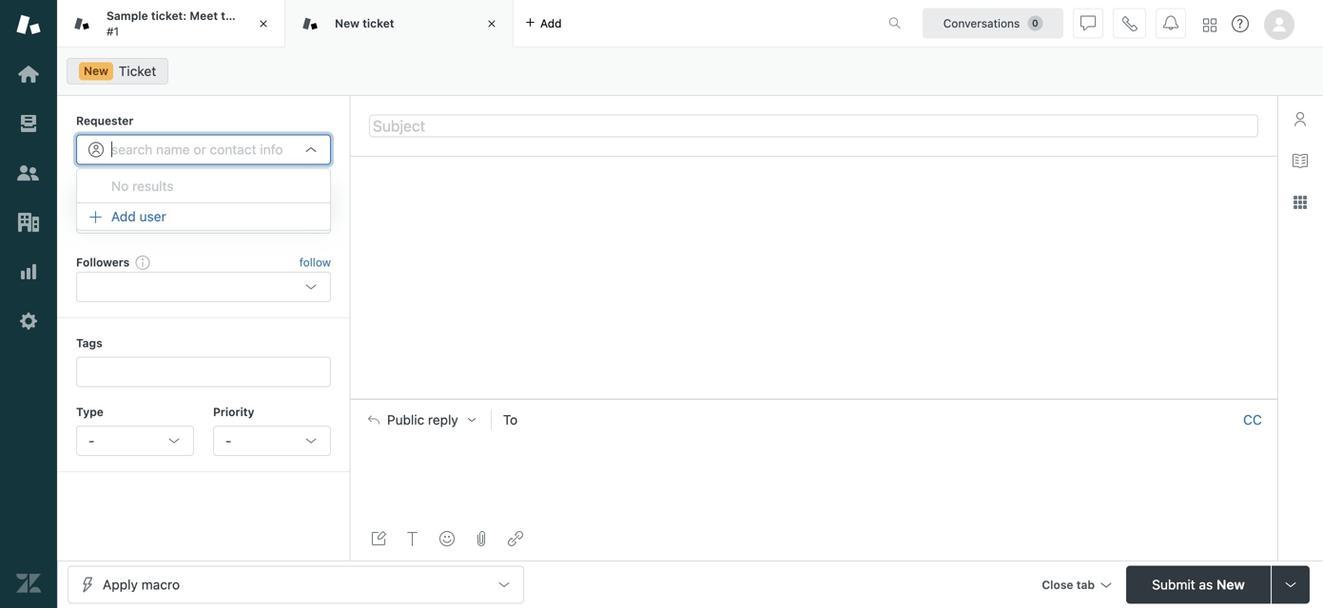 Task type: vqa. For each thing, say whether or not it's contained in the screenshot.
To
yes



Task type: locate. For each thing, give the bounding box(es) containing it.
get started image
[[16, 62, 41, 87]]

- for priority
[[225, 433, 232, 449]]

draft mode image
[[371, 532, 386, 547]]

take it
[[298, 183, 331, 196]]

1 horizontal spatial - button
[[213, 426, 331, 457]]

reporting image
[[16, 260, 41, 284]]

new inside tab
[[335, 16, 360, 30]]

sample
[[107, 9, 148, 22]]

1 horizontal spatial new
[[335, 16, 360, 30]]

0 horizontal spatial new
[[84, 64, 108, 78]]

main element
[[0, 0, 57, 609]]

0 vertical spatial new
[[335, 16, 360, 30]]

- button down the priority
[[213, 426, 331, 457]]

macro
[[141, 577, 180, 593]]

apps image
[[1293, 195, 1308, 210]]

- button down type
[[76, 426, 194, 457]]

Subject field
[[369, 115, 1259, 137]]

it
[[324, 183, 331, 196]]

2 - button from the left
[[213, 426, 331, 457]]

1 horizontal spatial ticket
[[363, 16, 394, 30]]

add link (cmd k) image
[[508, 532, 523, 547]]

to
[[503, 412, 518, 428]]

- button
[[76, 426, 194, 457], [213, 426, 331, 457]]

new right as
[[1217, 577, 1245, 593]]

0 horizontal spatial -
[[88, 433, 95, 449]]

cc
[[1243, 412, 1262, 428]]

- down type
[[88, 433, 95, 449]]

secondary element
[[57, 52, 1323, 90]]

zendesk products image
[[1203, 19, 1217, 32]]

1 vertical spatial new
[[84, 64, 108, 78]]

tab
[[57, 0, 285, 48]]

1 horizontal spatial -
[[225, 433, 232, 449]]

1 - button from the left
[[76, 426, 194, 457]]

ticket
[[242, 9, 274, 22], [363, 16, 394, 30]]

ticket
[[119, 63, 156, 79]]

1 - from the left
[[88, 433, 95, 449]]

results
[[132, 178, 174, 194]]

take
[[298, 183, 321, 196]]

#1
[[107, 25, 119, 38]]

new inside secondary element
[[84, 64, 108, 78]]

- down the priority
[[225, 433, 232, 449]]

organizations image
[[16, 210, 41, 235]]

0 horizontal spatial - button
[[76, 426, 194, 457]]

2 horizontal spatial new
[[1217, 577, 1245, 593]]

2 - from the left
[[225, 433, 232, 449]]

apply
[[103, 577, 138, 593]]

tags
[[76, 337, 103, 350]]

new
[[335, 16, 360, 30], [84, 64, 108, 78], [1217, 577, 1245, 593]]

tab containing sample ticket: meet the ticket
[[57, 0, 285, 48]]

submit
[[1152, 577, 1195, 593]]

apply macro
[[103, 577, 180, 593]]

requester list box
[[76, 168, 331, 231]]

knowledge image
[[1293, 153, 1308, 168]]

views image
[[16, 111, 41, 136]]

-
[[88, 433, 95, 449], [225, 433, 232, 449]]

notifications image
[[1163, 16, 1179, 31]]

info on adding followers image
[[135, 255, 151, 270]]

meet
[[190, 9, 218, 22]]

add attachment image
[[474, 532, 489, 547]]

priority
[[213, 406, 254, 419]]

type
[[76, 406, 104, 419]]

add
[[111, 209, 136, 224]]

new right close icon
[[335, 16, 360, 30]]

0 horizontal spatial ticket
[[242, 9, 274, 22]]

new left ticket
[[84, 64, 108, 78]]

add user option
[[76, 203, 331, 231]]

insert emojis image
[[439, 532, 455, 547]]

assignee
[[76, 183, 127, 196]]

customers image
[[16, 161, 41, 185]]

reply
[[428, 412, 458, 428]]

requester
[[76, 114, 134, 127]]

ticket:
[[151, 9, 187, 22]]

zendesk image
[[16, 572, 41, 596]]

zendesk support image
[[16, 12, 41, 37]]



Task type: describe. For each thing, give the bounding box(es) containing it.
2 vertical spatial new
[[1217, 577, 1245, 593]]

close tab button
[[1033, 566, 1119, 607]]

new ticket tab
[[285, 0, 514, 48]]

- button for type
[[76, 426, 194, 457]]

add button
[[514, 0, 573, 47]]

followers
[[76, 256, 130, 269]]

minimize composer image
[[806, 392, 821, 407]]

the
[[221, 9, 239, 22]]

sample ticket: meet the ticket #1
[[107, 9, 274, 38]]

tabs tab list
[[57, 0, 868, 48]]

Requester field
[[111, 141, 296, 158]]

close tab
[[1042, 579, 1095, 592]]

follow
[[299, 256, 331, 269]]

button displays agent's chat status as invisible. image
[[1081, 16, 1096, 31]]

public
[[387, 412, 424, 428]]

customer context image
[[1293, 111, 1308, 127]]

- for type
[[88, 433, 95, 449]]

ticket inside sample ticket: meet the ticket #1
[[242, 9, 274, 22]]

public reply
[[387, 412, 458, 428]]

close image
[[482, 14, 501, 33]]

no results
[[111, 178, 174, 194]]

add
[[540, 17, 562, 30]]

conversations button
[[923, 8, 1063, 39]]

as
[[1199, 577, 1213, 593]]

admin image
[[16, 309, 41, 334]]

follow button
[[299, 254, 331, 271]]

close image
[[254, 14, 273, 33]]

add user
[[111, 209, 166, 224]]

displays possible ticket submission types image
[[1283, 578, 1298, 593]]

conversations
[[943, 17, 1020, 30]]

new ticket
[[335, 16, 394, 30]]

requester element
[[76, 135, 331, 165]]

tab
[[1077, 579, 1095, 592]]

format text image
[[405, 532, 420, 547]]

user
[[139, 209, 166, 224]]

new for new
[[84, 64, 108, 78]]

get help image
[[1232, 15, 1249, 32]]

close
[[1042, 579, 1073, 592]]

submit as new
[[1152, 577, 1245, 593]]

new for new ticket
[[335, 16, 360, 30]]

tags element
[[76, 357, 331, 388]]

take it button
[[298, 180, 331, 200]]

cc button
[[1243, 412, 1262, 429]]

followers element
[[76, 272, 331, 303]]

public reply button
[[351, 400, 491, 440]]

- button for priority
[[213, 426, 331, 457]]

no
[[111, 178, 129, 194]]

ticket inside tab
[[363, 16, 394, 30]]



